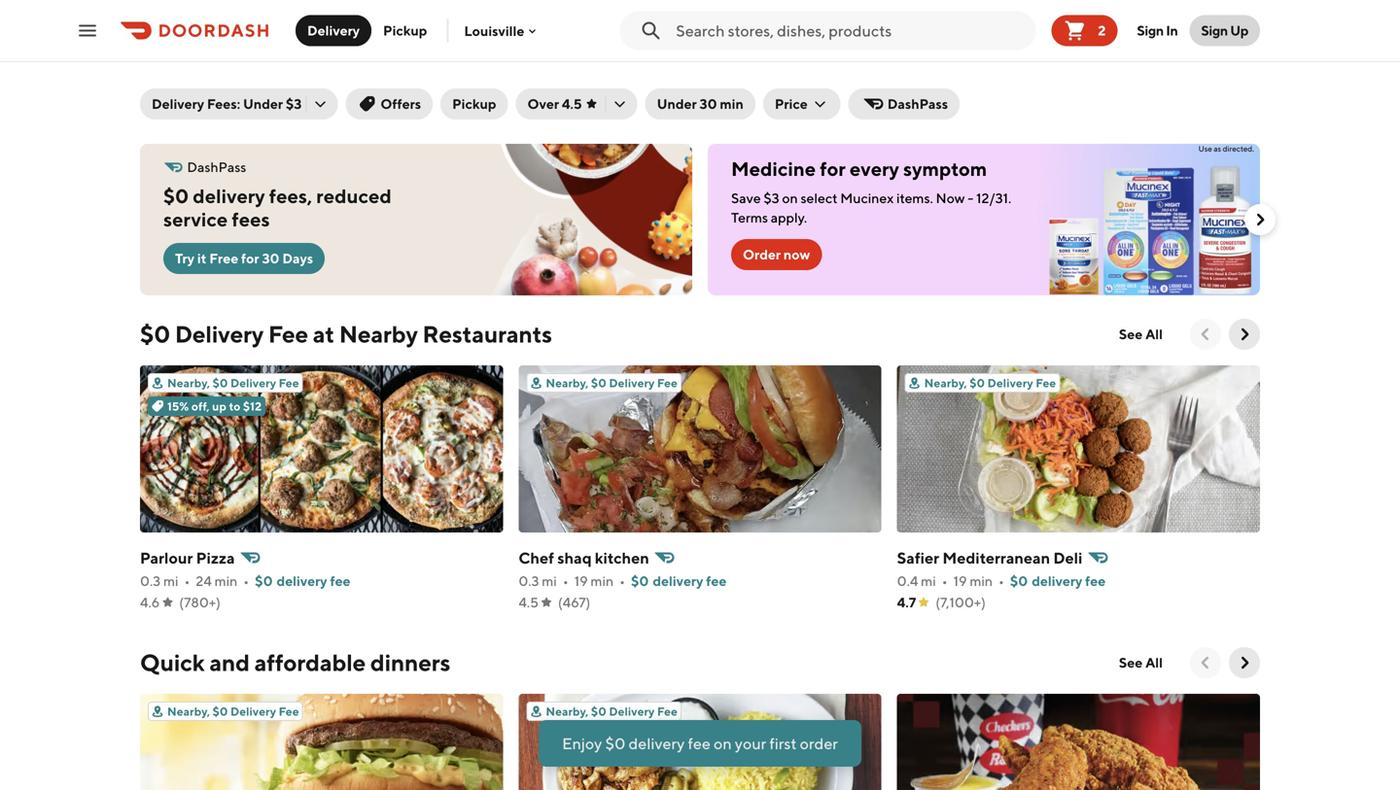 Task type: locate. For each thing, give the bounding box(es) containing it.
1 sign from the left
[[1137, 22, 1164, 38]]

• down kitchen
[[620, 573, 625, 589]]

$0 delivery fee at nearby restaurants link
[[140, 319, 552, 350]]

min down chef shaq kitchen
[[591, 573, 614, 589]]

1 vertical spatial see all link
[[1107, 648, 1175, 679]]

delivery inside button
[[307, 22, 360, 38]]

try it free for 30 days
[[175, 250, 313, 266]]

19 for shaq
[[574, 573, 588, 589]]

2 see all link from the top
[[1107, 648, 1175, 679]]

enjoy $0 delivery fee on your first order
[[562, 735, 838, 753]]

1 horizontal spatial pickup
[[452, 96, 496, 112]]

2 horizontal spatial mi
[[921, 573, 936, 589]]

0 horizontal spatial 30
[[262, 250, 280, 266]]

0 horizontal spatial pickup button
[[372, 15, 439, 46]]

dashpass up service
[[187, 159, 246, 175]]

pickup button down burgers
[[441, 88, 508, 120]]

1 horizontal spatial for
[[820, 158, 846, 180]]

1 mi from the left
[[163, 573, 178, 589]]

on up 'apply.'
[[782, 190, 798, 206]]

• right 24
[[243, 573, 249, 589]]

30 inside 'button'
[[262, 250, 280, 266]]

1 vertical spatial for
[[241, 250, 259, 266]]

0 horizontal spatial food
[[251, 45, 283, 61]]

0 horizontal spatial dashpass
[[187, 159, 246, 175]]

1 19 from the left
[[574, 573, 588, 589]]

sign left up
[[1201, 22, 1228, 38]]

1 horizontal spatial 4.5
[[562, 96, 582, 112]]

pickup up 'chinese'
[[383, 22, 427, 38]]

for up select in the right top of the page
[[820, 158, 846, 180]]

2 all from the top
[[1146, 655, 1163, 671]]

0 vertical spatial previous button of carousel image
[[1196, 325, 1216, 344]]

30 down asian
[[700, 96, 717, 112]]

0 vertical spatial pizza
[[159, 45, 191, 61]]

under right fees:
[[243, 96, 283, 112]]

0 vertical spatial see
[[1119, 326, 1143, 342]]

dashpass
[[888, 96, 948, 112], [187, 159, 246, 175]]

3 • from the left
[[563, 573, 569, 589]]

1 vertical spatial pickup
[[452, 96, 496, 112]]

see all for quick and affordable dinners
[[1119, 655, 1163, 671]]

0 vertical spatial see all
[[1119, 326, 1163, 342]]

nearby,
[[167, 376, 210, 390], [546, 376, 589, 390], [924, 376, 967, 390], [167, 705, 210, 719], [546, 705, 589, 719]]

0.4
[[897, 573, 918, 589]]

$0
[[163, 185, 189, 208], [140, 320, 170, 348], [213, 376, 228, 390], [591, 376, 607, 390], [970, 376, 985, 390], [255, 573, 273, 589], [631, 573, 649, 589], [1010, 573, 1028, 589], [213, 705, 228, 719], [591, 705, 607, 719], [605, 735, 626, 753]]

2 under from the left
[[657, 96, 697, 112]]

1 vertical spatial all
[[1146, 655, 1163, 671]]

4.5 inside over 4.5 button
[[562, 96, 582, 112]]

19 up (7,100+)
[[954, 573, 967, 589]]

0 vertical spatial 30
[[700, 96, 717, 112]]

salad
[[1162, 45, 1196, 61]]

burgers
[[457, 45, 505, 61]]

• up (7,100+)
[[942, 573, 948, 589]]

dashpass down 'steak'
[[888, 96, 948, 112]]

it
[[197, 250, 207, 266]]

fast food
[[222, 45, 283, 61]]

sign for sign up
[[1201, 22, 1228, 38]]

1 vertical spatial see
[[1119, 655, 1143, 671]]

comfort
[[1226, 45, 1278, 61]]

see
[[1119, 326, 1143, 342], [1119, 655, 1143, 671]]

food
[[251, 45, 283, 61], [1281, 45, 1313, 61]]

1 all from the top
[[1146, 326, 1163, 342]]

mi down the 'parlour'
[[163, 573, 178, 589]]

restaurants
[[423, 320, 552, 348]]

order now button
[[731, 239, 822, 270]]

$0 delivery fee at nearby restaurants
[[140, 320, 552, 348]]

food right fast
[[251, 45, 283, 61]]

0 vertical spatial for
[[820, 158, 846, 180]]

pickup button up offers
[[372, 15, 439, 46]]

0 vertical spatial all
[[1146, 326, 1163, 342]]

min down asian
[[720, 96, 744, 112]]

0 horizontal spatial under
[[243, 96, 283, 112]]

medicine
[[731, 158, 816, 180]]

mi down chef
[[542, 573, 557, 589]]

your
[[735, 735, 766, 753]]

next button of carousel image
[[1235, 653, 1254, 673]]

2 food from the left
[[1281, 45, 1313, 61]]

1 horizontal spatial $3
[[764, 190, 780, 206]]

2 19 from the left
[[954, 573, 967, 589]]

0.3 for parlour pizza
[[140, 573, 161, 589]]

2 see from the top
[[1119, 655, 1143, 671]]

0.3 up 4.6
[[140, 573, 161, 589]]

0 horizontal spatial for
[[241, 250, 259, 266]]

deli
[[1054, 549, 1083, 567]]

1 vertical spatial next button of carousel image
[[1251, 210, 1270, 230]]

food for fast food
[[251, 45, 283, 61]]

2 see all from the top
[[1119, 655, 1163, 671]]

parlour
[[140, 549, 193, 567]]

0.3 down chef
[[519, 573, 539, 589]]

• up (467)
[[563, 573, 569, 589]]

up
[[212, 400, 227, 413]]

(7,100+)
[[936, 595, 986, 611]]

sandwiches
[[831, 45, 905, 61]]

2 sign from the left
[[1201, 22, 1228, 38]]

1 previous button of carousel image from the top
[[1196, 325, 1216, 344]]

mediterranean
[[943, 549, 1050, 567]]

1 vertical spatial see all
[[1119, 655, 1163, 671]]

0.3 mi • 24 min • $0 delivery fee
[[140, 573, 351, 589]]

1 horizontal spatial food
[[1281, 45, 1313, 61]]

mi for chef
[[542, 573, 557, 589]]

quick
[[140, 649, 205, 677]]

4.5
[[562, 96, 582, 112], [519, 595, 539, 611]]

mi right 0.4
[[921, 573, 936, 589]]

1 horizontal spatial 19
[[954, 573, 967, 589]]

1 horizontal spatial under
[[657, 96, 697, 112]]

reduced
[[316, 185, 392, 208]]

0 horizontal spatial sign
[[1137, 22, 1164, 38]]

pizza up 24
[[196, 549, 235, 567]]

0 horizontal spatial 4.5
[[519, 595, 539, 611]]

open menu image
[[76, 19, 99, 42]]

4.5 down chef
[[519, 595, 539, 611]]

0 vertical spatial dashpass
[[888, 96, 948, 112]]

chinese
[[380, 45, 431, 61]]

free
[[209, 250, 238, 266]]

1 vertical spatial 4.5
[[519, 595, 539, 611]]

on left your
[[714, 735, 732, 753]]

delivery
[[307, 22, 360, 38], [152, 96, 204, 112], [175, 320, 264, 348], [230, 376, 276, 390], [609, 376, 655, 390], [988, 376, 1033, 390], [230, 705, 276, 719], [609, 705, 655, 719]]

1 0.3 from the left
[[140, 573, 161, 589]]

fees,
[[269, 185, 312, 208]]

see all
[[1119, 326, 1163, 342], [1119, 655, 1163, 671]]

$3 right save
[[764, 190, 780, 206]]

delivery inside '$0 delivery fees, reduced service fees'
[[193, 185, 265, 208]]

1 horizontal spatial mi
[[542, 573, 557, 589]]

pickup down burgers
[[452, 96, 496, 112]]

15%
[[167, 400, 189, 413]]

sign up
[[1201, 22, 1249, 38]]

mi for safier
[[921, 573, 936, 589]]

0 horizontal spatial 0.3
[[140, 573, 161, 589]]

asian
[[691, 45, 726, 61]]

previous button of carousel image for $0 delivery fee at nearby restaurants
[[1196, 325, 1216, 344]]

4 • from the left
[[620, 573, 625, 589]]

symptom
[[903, 158, 987, 180]]

under down asian
[[657, 96, 697, 112]]

all
[[1146, 326, 1163, 342], [1146, 655, 1163, 671]]

days
[[282, 250, 313, 266]]

0 horizontal spatial on
[[714, 735, 732, 753]]

italian
[[1084, 45, 1122, 61]]

1 see all from the top
[[1119, 326, 1163, 342]]

0.3
[[140, 573, 161, 589], [519, 573, 539, 589]]

30 left days
[[262, 250, 280, 266]]

-
[[968, 190, 974, 206]]

2 0.3 from the left
[[519, 573, 539, 589]]

min inside button
[[720, 96, 744, 112]]

shaq
[[557, 549, 592, 567]]

offers
[[381, 96, 421, 112]]

0 horizontal spatial pizza
[[159, 45, 191, 61]]

1 vertical spatial pickup button
[[441, 88, 508, 120]]

0 vertical spatial on
[[782, 190, 798, 206]]

next button of carousel image
[[1251, 13, 1270, 32], [1251, 210, 1270, 230], [1235, 325, 1254, 344]]

delivery
[[193, 185, 265, 208], [277, 573, 327, 589], [653, 573, 703, 589], [1032, 573, 1083, 589], [629, 735, 685, 753]]

price button
[[763, 88, 841, 120]]

3 mi from the left
[[921, 573, 936, 589]]

in
[[1166, 22, 1178, 38]]

0 vertical spatial see all link
[[1107, 319, 1175, 350]]

for
[[820, 158, 846, 180], [241, 250, 259, 266]]

for right free
[[241, 250, 259, 266]]

1 horizontal spatial dashpass
[[888, 96, 948, 112]]

nearby, $0 delivery fee
[[167, 376, 299, 390], [546, 376, 678, 390], [924, 376, 1056, 390], [167, 705, 299, 719], [546, 705, 678, 719]]

sign left in
[[1137, 22, 1164, 38]]

1 see from the top
[[1119, 326, 1143, 342]]

1 vertical spatial on
[[714, 735, 732, 753]]

min right 24
[[215, 573, 238, 589]]

at
[[313, 320, 335, 348]]

19 up (467)
[[574, 573, 588, 589]]

1 food from the left
[[251, 45, 283, 61]]

1 horizontal spatial pickup button
[[441, 88, 508, 120]]

1 horizontal spatial sign
[[1201, 22, 1228, 38]]

fast
[[222, 45, 248, 61]]

chef shaq kitchen
[[519, 549, 649, 567]]

see all link
[[1107, 319, 1175, 350], [1107, 648, 1175, 679]]

0 vertical spatial 4.5
[[562, 96, 582, 112]]

1 horizontal spatial on
[[782, 190, 798, 206]]

2 mi from the left
[[542, 573, 557, 589]]

1 see all link from the top
[[1107, 319, 1175, 350]]

1 vertical spatial 30
[[262, 250, 280, 266]]

min for safier mediterranean deli
[[970, 573, 993, 589]]

2 previous button of carousel image from the top
[[1196, 653, 1216, 673]]

pizza left fast
[[159, 45, 191, 61]]

19 for mediterranean
[[954, 573, 967, 589]]

safier mediterranean deli
[[897, 549, 1083, 567]]

$3 right fees:
[[286, 96, 302, 112]]

food right comfort on the top
[[1281, 45, 1313, 61]]

previous button of carousel image
[[1196, 325, 1216, 344], [1196, 653, 1216, 673]]

enjoy
[[562, 735, 602, 753]]

1 horizontal spatial 30
[[700, 96, 717, 112]]

chicken
[[303, 45, 355, 61]]

pickup
[[383, 22, 427, 38], [452, 96, 496, 112]]

quick and affordable dinners
[[140, 649, 450, 677]]

0 horizontal spatial $3
[[286, 96, 302, 112]]

0 horizontal spatial mi
[[163, 573, 178, 589]]

0 horizontal spatial 19
[[574, 573, 588, 589]]

1 vertical spatial previous button of carousel image
[[1196, 653, 1216, 673]]

1 horizontal spatial pizza
[[196, 549, 235, 567]]

• down mediterranean
[[999, 573, 1004, 589]]

1 horizontal spatial 0.3
[[519, 573, 539, 589]]

0 vertical spatial pickup
[[383, 22, 427, 38]]

30 inside button
[[700, 96, 717, 112]]

nearby
[[339, 320, 418, 348]]

under
[[243, 96, 283, 112], [657, 96, 697, 112]]

previous button of carousel image for quick and affordable dinners
[[1196, 653, 1216, 673]]

19
[[574, 573, 588, 589], [954, 573, 967, 589]]

on
[[782, 190, 798, 206], [714, 735, 732, 753]]

• left 24
[[184, 573, 190, 589]]

dinners
[[370, 649, 450, 677]]

1 vertical spatial $3
[[764, 190, 780, 206]]

min down safier mediterranean deli
[[970, 573, 993, 589]]

4.5 right over
[[562, 96, 582, 112]]

0 horizontal spatial pickup
[[383, 22, 427, 38]]

first
[[770, 735, 797, 753]]

0 vertical spatial pickup button
[[372, 15, 439, 46]]

over
[[528, 96, 559, 112]]



Task type: vqa. For each thing, say whether or not it's contained in the screenshot.
Vermont
no



Task type: describe. For each thing, give the bounding box(es) containing it.
4.6
[[140, 595, 160, 611]]

order now
[[743, 247, 810, 263]]

now
[[784, 247, 810, 263]]

offers button
[[346, 88, 433, 120]]

4.7
[[897, 595, 916, 611]]

delivery for safier mediterranean deli
[[1032, 573, 1083, 589]]

12/31.
[[976, 190, 1012, 206]]

0.4 mi • 19 min • $0 delivery fee
[[897, 573, 1106, 589]]

1 • from the left
[[184, 573, 190, 589]]

fees
[[232, 208, 270, 231]]

fee for safier mediterranean deli
[[1085, 573, 1106, 589]]

15% off, up to $12
[[167, 400, 262, 413]]

fee for parlour pizza
[[330, 573, 351, 589]]

dashpass inside button
[[888, 96, 948, 112]]

try it free for 30 days button
[[163, 243, 325, 274]]

under inside button
[[657, 96, 697, 112]]

24
[[196, 573, 212, 589]]

5 • from the left
[[942, 573, 948, 589]]

quick and affordable dinners link
[[140, 648, 450, 679]]

order
[[800, 735, 838, 753]]

0 vertical spatial $3
[[286, 96, 302, 112]]

all for $0 delivery fee at nearby restaurants
[[1146, 326, 1163, 342]]

see all for $0 delivery fee at nearby restaurants
[[1119, 326, 1163, 342]]

off,
[[191, 400, 210, 413]]

delivery button
[[296, 15, 372, 46]]

2 • from the left
[[243, 573, 249, 589]]

items.
[[897, 190, 933, 206]]

see for $0 delivery fee at nearby restaurants
[[1119, 326, 1143, 342]]

price
[[775, 96, 808, 112]]

affordable
[[254, 649, 366, 677]]

every
[[850, 158, 899, 180]]

louisville button
[[464, 23, 540, 39]]

save
[[731, 190, 761, 206]]

to
[[229, 400, 241, 413]]

parlour pizza
[[140, 549, 235, 567]]

mucinex
[[840, 190, 894, 206]]

fees:
[[207, 96, 240, 112]]

order
[[743, 247, 781, 263]]

desserts
[[606, 45, 659, 61]]

try
[[175, 250, 195, 266]]

$0 delivery fees, reduced service fees
[[163, 185, 392, 231]]

min for chef shaq kitchen
[[591, 573, 614, 589]]

mexican
[[530, 45, 583, 61]]

2 vertical spatial next button of carousel image
[[1235, 325, 1254, 344]]

sign up link
[[1190, 15, 1260, 46]]

medicine for every symptom save $3 on select mucinex items.  now - 12/31. terms apply.
[[731, 158, 1012, 226]]

terms
[[731, 210, 768, 226]]

$0 inside '$0 delivery fees, reduced service fees'
[[163, 185, 189, 208]]

Store search: begin typing to search for stores available on DoorDash text field
[[676, 20, 1028, 41]]

dashpass button
[[849, 88, 960, 120]]

now
[[936, 190, 965, 206]]

service
[[163, 208, 228, 231]]

delivery fees: under $3
[[152, 96, 302, 112]]

1 vertical spatial pizza
[[196, 549, 235, 567]]

2 button
[[1051, 15, 1118, 46]]

6 • from the left
[[999, 573, 1004, 589]]

for inside medicine for every symptom save $3 on select mucinex items.  now - 12/31. terms apply.
[[820, 158, 846, 180]]

and
[[209, 649, 250, 677]]

kitchen
[[595, 549, 649, 567]]

delivery for chef shaq kitchen
[[653, 573, 703, 589]]

0.3 for chef shaq kitchen
[[519, 573, 539, 589]]

fee for chef shaq kitchen
[[706, 573, 727, 589]]

select
[[801, 190, 838, 206]]

(467)
[[558, 595, 591, 611]]

$12
[[243, 400, 262, 413]]

food for comfort food
[[1281, 45, 1313, 61]]

over 4.5 button
[[516, 88, 638, 120]]

see all link for quick and affordable dinners
[[1107, 648, 1175, 679]]

all for quick and affordable dinners
[[1146, 655, 1163, 671]]

see for quick and affordable dinners
[[1119, 655, 1143, 671]]

sign in
[[1137, 22, 1178, 38]]

delivery for parlour pizza
[[277, 573, 327, 589]]

0 vertical spatial next button of carousel image
[[1251, 13, 1270, 32]]

min for parlour pizza
[[215, 573, 238, 589]]

for inside 'button'
[[241, 250, 259, 266]]

0.3 mi • 19 min • $0 delivery fee
[[519, 573, 727, 589]]

sushi
[[768, 45, 801, 61]]

sign for sign in
[[1137, 22, 1164, 38]]

see all link for $0 delivery fee at nearby restaurants
[[1107, 319, 1175, 350]]

2
[[1098, 22, 1106, 38]]

under 30 min
[[657, 96, 744, 112]]

louisville
[[464, 23, 525, 39]]

apply.
[[771, 210, 807, 226]]

steak
[[934, 45, 969, 61]]

seafood
[[1002, 45, 1053, 61]]

over 4.5
[[528, 96, 582, 112]]

chef
[[519, 549, 554, 567]]

on inside medicine for every symptom save $3 on select mucinex items.  now - 12/31. terms apply.
[[782, 190, 798, 206]]

$3 inside medicine for every symptom save $3 on select mucinex items.  now - 12/31. terms apply.
[[764, 190, 780, 206]]

1 under from the left
[[243, 96, 283, 112]]

sign in link
[[1126, 11, 1190, 50]]

up
[[1230, 22, 1249, 38]]

under 30 min button
[[645, 88, 755, 120]]

(780+)
[[179, 595, 221, 611]]

1 vertical spatial dashpass
[[187, 159, 246, 175]]

mi for parlour
[[163, 573, 178, 589]]



